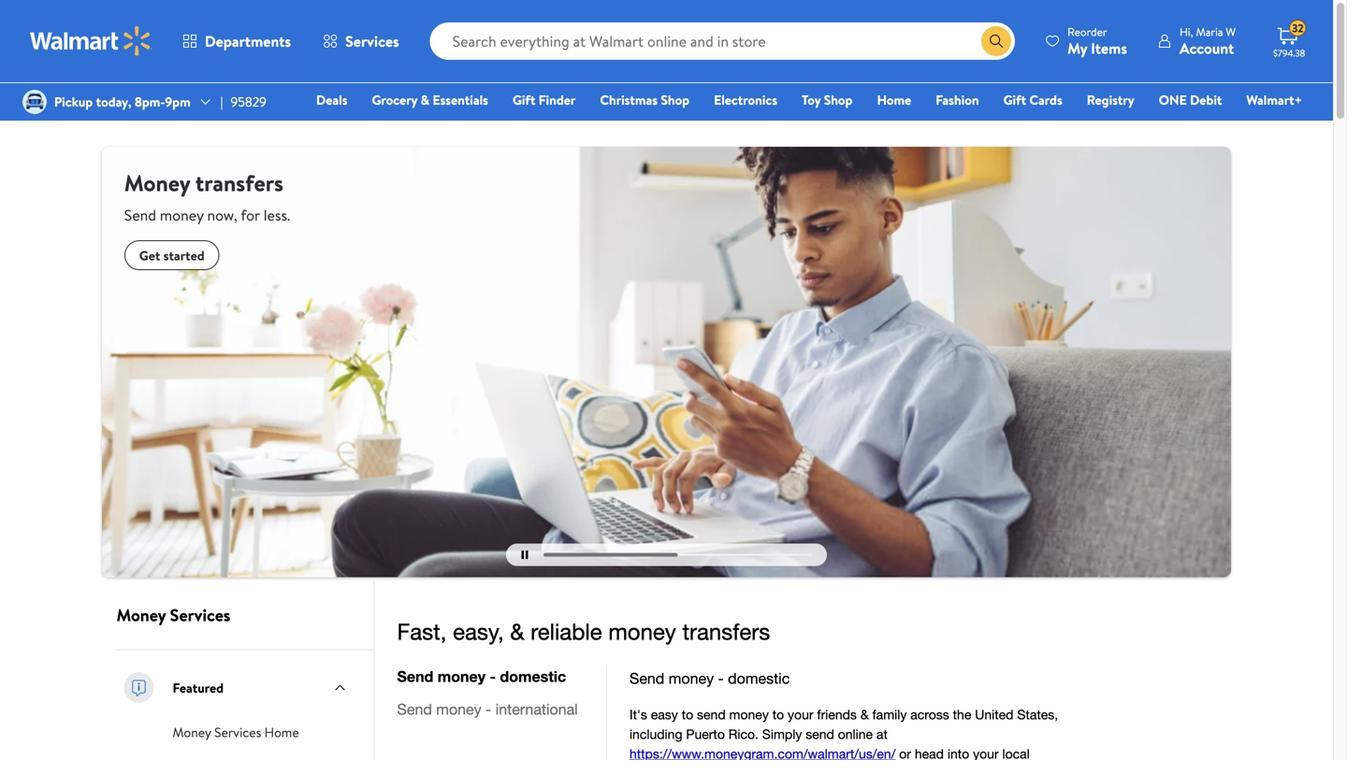 Task type: locate. For each thing, give the bounding box(es) containing it.
1 horizontal spatial gift
[[1003, 91, 1026, 109]]

deals link
[[308, 90, 356, 110]]

registry
[[1087, 91, 1135, 109]]

services for money services home
[[214, 724, 261, 742]]

0 horizontal spatial home
[[264, 724, 299, 742]]

transfers
[[195, 167, 283, 199]]

1 horizontal spatial shop
[[824, 91, 853, 109]]

pause image
[[522, 551, 528, 560]]

items
[[1091, 38, 1127, 58]]

0 vertical spatial money
[[124, 167, 190, 199]]

money for money services
[[116, 604, 166, 627]]

shop right christmas
[[661, 91, 690, 109]]

grocery
[[372, 91, 417, 109]]

1 vertical spatial money
[[116, 604, 166, 627]]

less.
[[264, 205, 290, 225]]

christmas
[[600, 91, 658, 109]]

featured
[[173, 679, 224, 697]]

money up 'featured' icon
[[116, 604, 166, 627]]

gift for gift finder
[[513, 91, 536, 109]]

money inside "money transfers send money now, for less."
[[124, 167, 190, 199]]

2 vertical spatial services
[[214, 724, 261, 742]]

8pm-
[[135, 93, 165, 111]]

1 horizontal spatial home
[[877, 91, 911, 109]]

shop right toy
[[824, 91, 853, 109]]

services inside popup button
[[345, 31, 399, 51]]

shop
[[661, 91, 690, 109], [824, 91, 853, 109]]

services up featured
[[170, 604, 230, 627]]

money down featured
[[173, 724, 211, 742]]

services for money services
[[170, 604, 230, 627]]

carousel controls navigation
[[506, 544, 827, 567]]

deals
[[316, 91, 348, 109]]

gift cards link
[[995, 90, 1071, 110]]

get started
[[139, 246, 205, 265]]

grocery & essentials link
[[363, 90, 497, 110]]

departments button
[[167, 19, 307, 64]]

0 horizontal spatial shop
[[661, 91, 690, 109]]

services
[[345, 31, 399, 51], [170, 604, 230, 627], [214, 724, 261, 742]]

1 gift from the left
[[513, 91, 536, 109]]

today,
[[96, 93, 131, 111]]

shop for christmas shop
[[661, 91, 690, 109]]

my
[[1068, 38, 1087, 58]]

0 horizontal spatial gift
[[513, 91, 536, 109]]

money up send
[[124, 167, 190, 199]]

one
[[1159, 91, 1187, 109]]

w
[[1226, 24, 1236, 40]]

| 95829
[[220, 93, 267, 111]]

home
[[877, 91, 911, 109], [264, 724, 299, 742]]

reorder
[[1068, 24, 1107, 40]]

money transfers send money now, for less.
[[124, 167, 290, 225]]

services up grocery
[[345, 31, 399, 51]]

shop for toy shop
[[824, 91, 853, 109]]

95829
[[231, 93, 267, 111]]

gift left finder
[[513, 91, 536, 109]]

money for money transfers send money now, for less.
[[124, 167, 190, 199]]

electronics
[[714, 91, 777, 109]]

gift left 'cards'
[[1003, 91, 1026, 109]]

search icon image
[[989, 34, 1004, 49]]

2 vertical spatial money
[[173, 724, 211, 742]]

2 gift from the left
[[1003, 91, 1026, 109]]

32
[[1292, 20, 1304, 36]]

walmart+ link
[[1238, 90, 1311, 110]]

0 vertical spatial home
[[877, 91, 911, 109]]

one debit link
[[1150, 90, 1231, 110]]

toy shop
[[802, 91, 853, 109]]

gift
[[513, 91, 536, 109], [1003, 91, 1026, 109]]

pickup
[[54, 93, 93, 111]]

1 vertical spatial services
[[170, 604, 230, 627]]

2 shop from the left
[[824, 91, 853, 109]]

services down featured
[[214, 724, 261, 742]]

 image
[[22, 90, 47, 114]]

gift finder link
[[504, 90, 584, 110]]

fashion
[[936, 91, 979, 109]]

hi,
[[1180, 24, 1193, 40]]

1 shop from the left
[[661, 91, 690, 109]]

0 vertical spatial services
[[345, 31, 399, 51]]

fashion link
[[927, 90, 988, 110]]

1 vertical spatial home
[[264, 724, 299, 742]]

money
[[124, 167, 190, 199], [116, 604, 166, 627], [173, 724, 211, 742]]

walmart image
[[30, 26, 152, 56]]



Task type: vqa. For each thing, say whether or not it's contained in the screenshot.
'performance,'
no



Task type: describe. For each thing, give the bounding box(es) containing it.
account
[[1180, 38, 1234, 58]]

gift for gift cards
[[1003, 91, 1026, 109]]

|
[[220, 93, 223, 111]]

$794.38
[[1273, 47, 1305, 59]]

&
[[421, 91, 430, 109]]

money services home
[[173, 724, 299, 742]]

money for money services home
[[173, 724, 211, 742]]

toy
[[802, 91, 821, 109]]

Walmart Site-Wide search field
[[430, 22, 1015, 60]]

cards
[[1029, 91, 1063, 109]]

pickup today, 8pm-9pm
[[54, 93, 191, 111]]

toy shop link
[[793, 90, 861, 110]]

hi, maria w account
[[1180, 24, 1236, 58]]

featured image
[[120, 670, 158, 707]]

reorder my items
[[1068, 24, 1127, 58]]

started
[[163, 246, 205, 265]]

essentials
[[433, 91, 488, 109]]

departments
[[205, 31, 291, 51]]

home link
[[869, 90, 920, 110]]

9pm
[[165, 93, 191, 111]]

electronics link
[[706, 90, 786, 110]]

grocery & essentials
[[372, 91, 488, 109]]

money services
[[116, 604, 230, 627]]

money
[[160, 205, 204, 225]]

get
[[139, 246, 160, 265]]

walmart+
[[1246, 91, 1302, 109]]

Search search field
[[430, 22, 1015, 60]]

money services home link
[[173, 722, 299, 742]]

maria
[[1196, 24, 1223, 40]]

send
[[124, 205, 156, 225]]

registry link
[[1078, 90, 1143, 110]]

get started link
[[124, 240, 220, 270]]

christmas shop
[[600, 91, 690, 109]]

gift cards
[[1003, 91, 1063, 109]]

gift finder
[[513, 91, 576, 109]]

services button
[[307, 19, 415, 64]]

for
[[241, 205, 260, 225]]

one debit
[[1159, 91, 1222, 109]]

finder
[[539, 91, 576, 109]]

debit
[[1190, 91, 1222, 109]]

christmas shop link
[[592, 90, 698, 110]]

now,
[[207, 205, 237, 225]]



